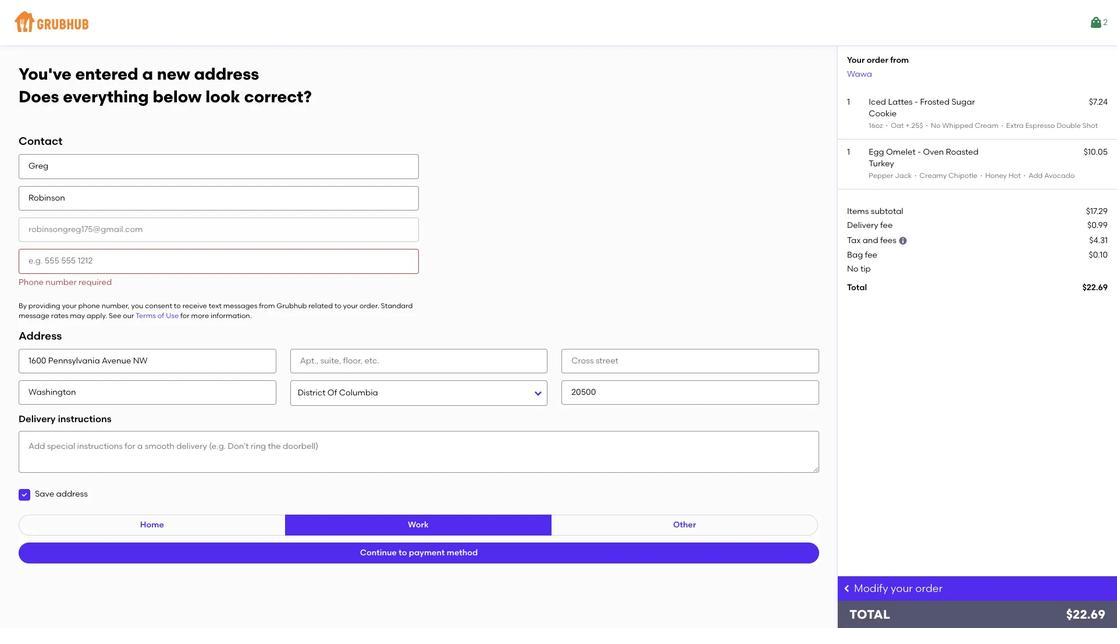 Task type: describe. For each thing, give the bounding box(es) containing it.
omelet
[[886, 147, 916, 157]]

sugar
[[952, 97, 975, 107]]

iced
[[869, 97, 886, 107]]

method
[[447, 548, 478, 558]]

items
[[847, 206, 869, 216]]

address inside you've entered a new address does everything below look correct?
[[194, 64, 259, 84]]

pepper
[[869, 172, 893, 180]]

required
[[79, 277, 112, 287]]

continue
[[360, 548, 397, 558]]

continue to payment method button
[[19, 543, 819, 564]]

oven
[[923, 147, 944, 157]]

terms of use for more information.
[[136, 312, 252, 320]]

information.
[[211, 312, 252, 320]]

chipotle
[[949, 172, 978, 180]]

grubhub
[[277, 302, 307, 310]]

0 vertical spatial $22.69
[[1083, 283, 1108, 293]]

First name text field
[[19, 154, 419, 179]]

delivery for delivery fee
[[847, 221, 878, 230]]

creamy
[[920, 172, 947, 180]]

from inside by providing your phone number, you consent to receive text messages from grubhub related to your order. standard message rates may apply. see our
[[259, 302, 275, 310]]

entered
[[75, 64, 138, 84]]

standard
[[381, 302, 413, 310]]

main navigation navigation
[[0, 0, 1117, 45]]

delivery for delivery instructions
[[19, 414, 56, 425]]

rates
[[51, 312, 68, 320]]

by
[[19, 302, 27, 310]]

$0.10
[[1089, 250, 1108, 260]]

terms
[[136, 312, 156, 320]]

delivery instructions
[[19, 414, 112, 425]]

$4.31
[[1089, 236, 1108, 246]]

consent
[[145, 302, 172, 310]]

number
[[46, 277, 77, 287]]

1 horizontal spatial your
[[343, 302, 358, 310]]

to inside button
[[399, 548, 407, 558]]

delivery fee
[[847, 221, 893, 230]]

honey
[[985, 172, 1007, 180]]

no tip
[[847, 264, 871, 274]]

egg
[[869, 147, 884, 157]]

$7.24
[[1089, 97, 1108, 107]]

modify your order
[[854, 582, 943, 595]]

everything
[[63, 87, 149, 106]]

∙ right +.25$
[[925, 122, 929, 130]]

$10.05
[[1084, 147, 1108, 157]]

does
[[19, 87, 59, 106]]

bag
[[847, 250, 863, 260]]

svg image
[[899, 236, 908, 246]]

you
[[131, 302, 143, 310]]

home
[[140, 520, 164, 530]]

- for oven
[[918, 147, 921, 157]]

∙ right the jack
[[914, 172, 918, 180]]

save
[[35, 490, 54, 499]]

apply.
[[87, 312, 107, 320]]

oat
[[891, 122, 904, 130]]

∙ right hot on the right of page
[[1023, 172, 1027, 180]]

0 vertical spatial total
[[847, 283, 867, 293]]

City text field
[[19, 381, 276, 405]]

work
[[408, 520, 429, 530]]

correct?
[[244, 87, 312, 106]]

1 horizontal spatial to
[[335, 302, 342, 310]]

double
[[1057, 122, 1081, 130]]

providing
[[28, 302, 60, 310]]

receive
[[182, 302, 207, 310]]

below
[[153, 87, 202, 106]]

bag fee
[[847, 250, 877, 260]]

Last name text field
[[19, 186, 419, 211]]

Address 2 text field
[[290, 349, 548, 374]]

shot
[[1083, 122, 1098, 130]]

+.25$
[[906, 122, 923, 130]]

tax and fees
[[847, 236, 897, 246]]

turkey
[[869, 159, 894, 169]]

contact
[[19, 135, 63, 148]]

wawa
[[847, 69, 872, 79]]

roasted
[[946, 147, 979, 157]]

16oz ∙ oat +.25$ ∙ no whipped cream ∙ extra espresso double shot
[[869, 122, 1098, 130]]

add
[[1029, 172, 1043, 180]]

look
[[206, 87, 240, 106]]

lattes
[[888, 97, 913, 107]]

svg image for save address
[[21, 491, 28, 498]]

phone number required
[[19, 277, 112, 287]]

fee for bag fee
[[865, 250, 877, 260]]

- for frosted
[[915, 97, 918, 107]]

phone
[[78, 302, 100, 310]]

payment
[[409, 548, 445, 558]]

0 vertical spatial no
[[931, 122, 941, 130]]

svg image for modify your order
[[843, 584, 852, 594]]

and
[[863, 236, 878, 246]]



Task type: locate. For each thing, give the bounding box(es) containing it.
1 horizontal spatial delivery
[[847, 221, 878, 230]]

your
[[62, 302, 77, 310], [343, 302, 358, 310], [891, 582, 913, 595]]

1 vertical spatial -
[[918, 147, 921, 157]]

2 horizontal spatial to
[[399, 548, 407, 558]]

espresso
[[1026, 122, 1055, 130]]

1 horizontal spatial fee
[[880, 221, 893, 230]]

Cross street text field
[[562, 349, 819, 374]]

0 horizontal spatial svg image
[[21, 491, 28, 498]]

address right save
[[56, 490, 88, 499]]

0 vertical spatial delivery
[[847, 221, 878, 230]]

address
[[194, 64, 259, 84], [56, 490, 88, 499]]

- left oven
[[918, 147, 921, 157]]

see
[[109, 312, 121, 320]]

home button
[[19, 515, 286, 536]]

1 vertical spatial delivery
[[19, 414, 56, 425]]

1 horizontal spatial svg image
[[843, 584, 852, 594]]

message
[[19, 312, 49, 320]]

0 horizontal spatial to
[[174, 302, 181, 310]]

0 vertical spatial svg image
[[21, 491, 28, 498]]

16oz
[[869, 122, 883, 130]]

fee for delivery fee
[[880, 221, 893, 230]]

address
[[19, 329, 62, 343]]

modify
[[854, 582, 888, 595]]

fee
[[880, 221, 893, 230], [865, 250, 877, 260]]

2 horizontal spatial your
[[891, 582, 913, 595]]

you've
[[19, 64, 71, 84]]

delivery
[[847, 221, 878, 230], [19, 414, 56, 425]]

1 left iced
[[847, 97, 850, 107]]

terms of use link
[[136, 312, 179, 320]]

new
[[157, 64, 190, 84]]

- inside iced lattes - frosted sugar cookie
[[915, 97, 918, 107]]

∙
[[885, 122, 889, 130], [925, 122, 929, 130], [1000, 122, 1005, 130], [914, 172, 918, 180], [979, 172, 984, 180], [1023, 172, 1027, 180]]

0 horizontal spatial address
[[56, 490, 88, 499]]

1 horizontal spatial address
[[194, 64, 259, 84]]

cookie
[[869, 109, 897, 119]]

to right related
[[335, 302, 342, 310]]

1 for egg omelet - oven roasted turkey
[[847, 147, 850, 157]]

phone number required alert
[[19, 277, 112, 287]]

1 1 from the top
[[847, 97, 850, 107]]

- inside the egg omelet - oven roasted turkey
[[918, 147, 921, 157]]

for
[[180, 312, 190, 320]]

delivery down items
[[847, 221, 878, 230]]

you've entered a new address does everything below look correct?
[[19, 64, 312, 106]]

1 vertical spatial 1
[[847, 147, 850, 157]]

svg image left the modify
[[843, 584, 852, 594]]

your up 'may' in the left of the page
[[62, 302, 77, 310]]

from inside your order from wawa
[[890, 55, 909, 65]]

$0.99
[[1088, 221, 1108, 230]]

1 vertical spatial order
[[915, 582, 943, 595]]

no right +.25$
[[931, 122, 941, 130]]

avocado
[[1045, 172, 1075, 180]]

fee down subtotal at the top
[[880, 221, 893, 230]]

1 for iced lattes - frosted sugar cookie
[[847, 97, 850, 107]]

from up lattes
[[890, 55, 909, 65]]

- right lattes
[[915, 97, 918, 107]]

Email email field
[[19, 218, 419, 242]]

total down no tip
[[847, 283, 867, 293]]

Delivery instructions text field
[[19, 431, 819, 473]]

whipped
[[942, 122, 973, 130]]

1 vertical spatial $22.69
[[1066, 608, 1106, 622]]

to left the payment
[[399, 548, 407, 558]]

cream
[[975, 122, 999, 130]]

svg image left save
[[21, 491, 28, 498]]

Address 1 text field
[[19, 349, 276, 374]]

subtotal
[[871, 206, 903, 216]]

2 button
[[1089, 12, 1108, 33]]

frosted
[[920, 97, 950, 107]]

your left order.
[[343, 302, 358, 310]]

order inside your order from wawa
[[867, 55, 888, 65]]

messages
[[223, 302, 257, 310]]

save address
[[35, 490, 88, 499]]

more
[[191, 312, 209, 320]]

1 horizontal spatial from
[[890, 55, 909, 65]]

1 left egg
[[847, 147, 850, 157]]

0 vertical spatial 1
[[847, 97, 850, 107]]

delivery left instructions
[[19, 414, 56, 425]]

phone
[[19, 277, 44, 287]]

1 vertical spatial fee
[[865, 250, 877, 260]]

1 vertical spatial svg image
[[843, 584, 852, 594]]

tip
[[861, 264, 871, 274]]

0 horizontal spatial no
[[847, 264, 859, 274]]

items subtotal
[[847, 206, 903, 216]]

total down the modify
[[850, 608, 890, 622]]

order right the modify
[[915, 582, 943, 595]]

0 horizontal spatial from
[[259, 302, 275, 310]]

egg omelet - oven roasted turkey
[[869, 147, 979, 169]]

order.
[[360, 302, 379, 310]]

-
[[915, 97, 918, 107], [918, 147, 921, 157]]

0 vertical spatial fee
[[880, 221, 893, 230]]

0 vertical spatial from
[[890, 55, 909, 65]]

other button
[[551, 515, 818, 536]]

a
[[142, 64, 153, 84]]

2 1 from the top
[[847, 147, 850, 157]]

to up 'use'
[[174, 302, 181, 310]]

from left grubhub
[[259, 302, 275, 310]]

Zip text field
[[562, 381, 819, 405]]

total
[[847, 283, 867, 293], [850, 608, 890, 622]]

0 vertical spatial order
[[867, 55, 888, 65]]

∙ left extra
[[1000, 122, 1005, 130]]

number,
[[102, 302, 130, 310]]

∙ left honey
[[979, 172, 984, 180]]

svg image
[[21, 491, 28, 498], [843, 584, 852, 594]]

work button
[[285, 515, 552, 536]]

Phone telephone field
[[19, 249, 419, 274]]

your right the modify
[[891, 582, 913, 595]]

1 vertical spatial address
[[56, 490, 88, 499]]

pepper jack ∙ creamy chipotle ∙ honey hot ∙ add avocado
[[869, 172, 1075, 180]]

use
[[166, 312, 179, 320]]

related
[[309, 302, 333, 310]]

fee down tax and fees
[[865, 250, 877, 260]]

0 horizontal spatial your
[[62, 302, 77, 310]]

1 horizontal spatial no
[[931, 122, 941, 130]]

0 vertical spatial -
[[915, 97, 918, 107]]

by providing your phone number, you consent to receive text messages from grubhub related to your order. standard message rates may apply. see our
[[19, 302, 413, 320]]

2
[[1103, 17, 1108, 27]]

instructions
[[58, 414, 112, 425]]

tax
[[847, 236, 861, 246]]

continue to payment method
[[360, 548, 478, 558]]

address up look
[[194, 64, 259, 84]]

1
[[847, 97, 850, 107], [847, 147, 850, 157]]

order right your
[[867, 55, 888, 65]]

iced lattes - frosted sugar cookie
[[869, 97, 975, 119]]

1 vertical spatial total
[[850, 608, 890, 622]]

no left tip
[[847, 264, 859, 274]]

text
[[209, 302, 222, 310]]

0 vertical spatial address
[[194, 64, 259, 84]]

$17.29
[[1086, 206, 1108, 216]]

your
[[847, 55, 865, 65]]

0 horizontal spatial fee
[[865, 250, 877, 260]]

may
[[70, 312, 85, 320]]

1 vertical spatial no
[[847, 264, 859, 274]]

$22.69
[[1083, 283, 1108, 293], [1066, 608, 1106, 622]]

of
[[158, 312, 164, 320]]

hot
[[1009, 172, 1021, 180]]

from
[[890, 55, 909, 65], [259, 302, 275, 310]]

fees
[[880, 236, 897, 246]]

our
[[123, 312, 134, 320]]

0 horizontal spatial delivery
[[19, 414, 56, 425]]

jack
[[895, 172, 912, 180]]

0 horizontal spatial order
[[867, 55, 888, 65]]

1 vertical spatial from
[[259, 302, 275, 310]]

∙ left oat
[[885, 122, 889, 130]]

other
[[673, 520, 696, 530]]

1 horizontal spatial order
[[915, 582, 943, 595]]



Task type: vqa. For each thing, say whether or not it's contained in the screenshot.


